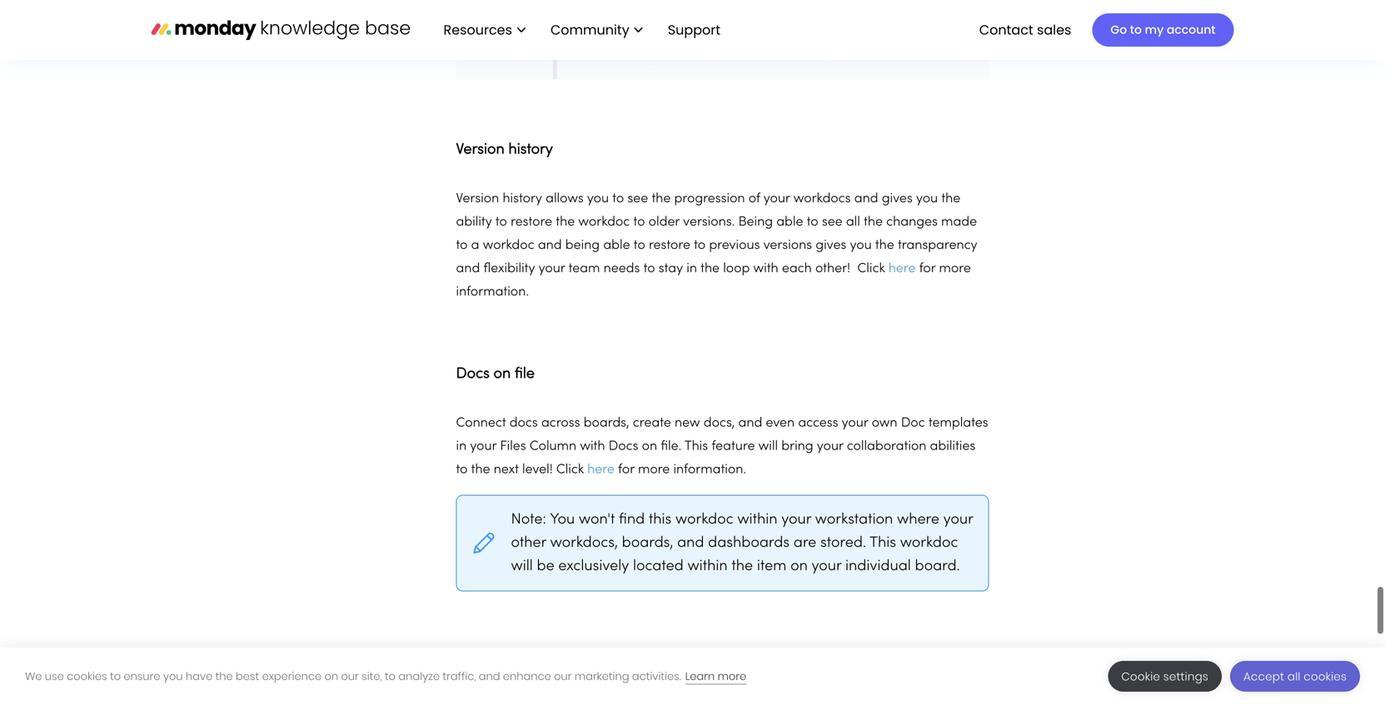 Task type: vqa. For each thing, say whether or not it's contained in the screenshot.
more to the right
yes



Task type: describe. For each thing, give the bounding box(es) containing it.
0 horizontal spatial for
[[618, 437, 635, 449]]

each
[[782, 235, 812, 248]]

level!
[[522, 437, 553, 449]]

boards, inside connect docs across boards, create new docs, and even access your own doc templates in your files column with docs on file. this feature will bring your collaboration abilities to the next level! click
[[584, 390, 629, 402]]

changes
[[886, 189, 938, 201]]

stay
[[659, 235, 683, 248]]

for more information.
[[456, 235, 971, 271]]

needs
[[604, 235, 640, 248]]

0 horizontal spatial within
[[688, 532, 728, 546]]

being
[[565, 212, 600, 225]]

to inside connect docs across boards, create new docs, and even access your own doc templates in your files column with docs on file. this feature will bring your collaboration abilities to the next level! click
[[456, 437, 468, 449]]

item
[[757, 532, 787, 546]]

feature
[[712, 413, 755, 426]]

version history allows you to see the progression of your workdocs and gives you the ability to restore the workdoc to older versions. being able to see all the changes made to a workdoc and being able to restore to previous versions gives you the transparency and flexibility your team needs to stay in the loop with each other!  click
[[456, 165, 977, 248]]

are
[[794, 509, 816, 523]]

you won't find this workdoc within your workstation where your other workdocs, boards, and dashboards are stored. this workdoc will be exclusively located within the item on your individual board.
[[511, 486, 973, 546]]

workdoc up being
[[578, 189, 630, 201]]

will inside connect docs across boards, create new docs, and even access your own doc templates in your files column with docs on file. this feature will bring your collaboration abilities to the next level! click
[[759, 413, 778, 426]]

being
[[738, 189, 773, 201]]

you down workdocs
[[850, 212, 872, 225]]

accept all cookies
[[1244, 669, 1347, 685]]

ensure
[[124, 669, 160, 684]]

go to my account link
[[1092, 13, 1234, 47]]

go
[[1111, 22, 1127, 38]]

0 horizontal spatial able
[[603, 212, 630, 225]]

to right the site,
[[385, 669, 396, 684]]

here for here for more information.
[[587, 437, 615, 449]]

learn
[[685, 669, 715, 684]]

traffic,
[[443, 669, 476, 684]]

the down the allows
[[556, 189, 575, 201]]

accept
[[1244, 669, 1284, 685]]

best
[[236, 669, 259, 684]]

to down versions.
[[694, 212, 706, 225]]

all inside 'button'
[[1288, 669, 1301, 685]]

1 vertical spatial see
[[822, 189, 843, 201]]

version
[[456, 165, 499, 178]]

bring
[[782, 413, 813, 426]]

my
[[1145, 22, 1164, 38]]

loop
[[723, 235, 750, 248]]

file.
[[661, 413, 681, 426]]

your down stored.
[[812, 532, 841, 546]]

experience
[[262, 669, 322, 684]]

list containing resources
[[427, 0, 734, 60]]

stored.
[[820, 509, 866, 523]]

transparency
[[898, 212, 977, 225]]

analyze
[[399, 669, 440, 684]]

your down "connect"
[[470, 413, 497, 426]]

your right where
[[943, 486, 973, 500]]

1 our from the left
[[341, 669, 359, 684]]

the inside dialog
[[215, 669, 233, 684]]

your up are
[[782, 486, 811, 500]]

templates
[[929, 390, 988, 402]]

click inside version history allows you to see the progression of your workdocs and gives you the ability to restore the workdoc to older versions. being able to see all the changes made to a workdoc and being able to restore to previous versions gives you the transparency and flexibility your team needs to stay in the loop with each other!  click
[[857, 235, 885, 248]]

own
[[872, 390, 898, 402]]

contact sales link
[[971, 16, 1080, 44]]

find
[[619, 486, 645, 500]]

team
[[569, 235, 600, 248]]

your right of
[[764, 165, 790, 178]]

this inside you won't find this workdoc within your workstation where your other workdocs, boards, and dashboards are stored. this workdoc will be exclusively located within the item on your individual board.
[[870, 509, 896, 523]]

1 horizontal spatial able
[[776, 189, 803, 201]]

to down workdocs
[[807, 189, 818, 201]]

resources link
[[435, 16, 534, 44]]

add image
[[456, 0, 989, 52]]

abilities
[[930, 413, 976, 426]]

resources
[[444, 20, 512, 39]]

docs
[[609, 413, 638, 426]]

1 horizontal spatial information.
[[673, 437, 746, 449]]

located
[[633, 532, 684, 546]]

your down access on the bottom of the page
[[817, 413, 843, 426]]

allows
[[546, 165, 584, 178]]

dialog containing cookie settings
[[0, 648, 1385, 706]]

docs
[[510, 390, 538, 402]]

workdoc up flexibility
[[483, 212, 534, 225]]

made
[[941, 189, 977, 201]]

new
[[675, 390, 700, 402]]

the inside you won't find this workdoc within your workstation where your other workdocs, boards, and dashboards are stored. this workdoc will be exclusively located within the item on your individual board.
[[732, 532, 753, 546]]

2 our from the left
[[554, 669, 572, 684]]

create
[[633, 390, 671, 402]]

of
[[749, 165, 760, 178]]

on inside you won't find this workdoc within your workstation where your other workdocs, boards, and dashboards are stored. this workdoc will be exclusively located within the item on your individual board.
[[791, 532, 808, 546]]

learn more link
[[685, 669, 746, 685]]

even
[[766, 390, 795, 402]]

dashboards
[[708, 509, 790, 523]]

activities.
[[632, 669, 681, 684]]

history
[[503, 165, 542, 178]]

ability
[[456, 189, 492, 201]]

and inside connect docs across boards, create new docs, and even access your own doc templates in your files column with docs on file. this feature will bring your collaboration abilities to the next level! click
[[738, 390, 762, 402]]

where
[[897, 486, 940, 500]]

workstation
[[815, 486, 893, 500]]

cookie settings
[[1121, 669, 1209, 685]]

all inside version history allows you to see the progression of your workdocs and gives you the ability to restore the workdoc to older versions. being able to see all the changes made to a workdoc and being able to restore to previous versions gives you the transparency and flexibility your team needs to stay in the loop with each other!  click
[[846, 189, 860, 201]]

versions
[[764, 212, 812, 225]]

0 vertical spatial see
[[628, 165, 648, 178]]

community
[[551, 20, 629, 39]]

doc
[[901, 390, 925, 402]]

be
[[537, 532, 554, 546]]

connect docs across boards, create new docs, and even access your own doc templates in your files column with docs on file. this feature will bring your collaboration abilities to the next level! click
[[456, 390, 988, 449]]

you left have
[[163, 669, 183, 684]]

here link for made
[[889, 235, 916, 248]]

to right ability
[[496, 189, 507, 201]]

workdocs,
[[550, 509, 618, 523]]

connect
[[456, 390, 506, 402]]

files
[[500, 413, 526, 426]]

accept all cookies button
[[1230, 661, 1360, 692]]

0 vertical spatial restore
[[511, 189, 552, 201]]

0 vertical spatial within
[[737, 486, 778, 500]]

board.
[[915, 532, 960, 546]]



Task type: locate. For each thing, give the bounding box(es) containing it.
our left the site,
[[341, 669, 359, 684]]

1 vertical spatial gives
[[816, 212, 847, 225]]

1 vertical spatial able
[[603, 212, 630, 225]]

the left next
[[471, 437, 490, 449]]

for
[[919, 235, 936, 248], [618, 437, 635, 449]]

cookies
[[67, 669, 107, 684], [1304, 669, 1347, 685]]

0 horizontal spatial in
[[456, 413, 467, 426]]

cookies right the accept
[[1304, 669, 1347, 685]]

the left best
[[215, 669, 233, 684]]

1 horizontal spatial see
[[822, 189, 843, 201]]

dialog
[[0, 648, 1385, 706]]

1 vertical spatial all
[[1288, 669, 1301, 685]]

this inside connect docs across boards, create new docs, and even access your own doc templates in your files column with docs on file. this feature will bring your collaboration abilities to the next level! click
[[685, 413, 708, 426]]

flexibility
[[484, 235, 535, 248]]

restore
[[511, 189, 552, 201], [649, 212, 690, 225]]

1 vertical spatial this
[[870, 509, 896, 523]]

won't
[[579, 486, 615, 500]]

boards, up 'docs'
[[584, 390, 629, 402]]

1 horizontal spatial cookies
[[1304, 669, 1347, 685]]

0 horizontal spatial this
[[685, 413, 708, 426]]

1 horizontal spatial gives
[[882, 165, 913, 178]]

monday.com logo image
[[151, 12, 410, 47]]

see
[[628, 165, 648, 178], [822, 189, 843, 201]]

on right experience
[[324, 669, 338, 684]]

to left a
[[456, 212, 468, 225]]

0 horizontal spatial click
[[556, 437, 584, 449]]

information. inside for more information.
[[456, 259, 529, 271]]

0 horizontal spatial on
[[324, 669, 338, 684]]

older
[[649, 189, 680, 201]]

1 horizontal spatial all
[[1288, 669, 1301, 685]]

0 vertical spatial on
[[642, 413, 657, 426]]

support link
[[659, 16, 734, 44], [668, 20, 726, 39]]

1 vertical spatial within
[[688, 532, 728, 546]]

click
[[857, 235, 885, 248], [556, 437, 584, 449]]

on
[[642, 413, 657, 426], [791, 532, 808, 546], [324, 669, 338, 684]]

1 vertical spatial boards,
[[622, 509, 673, 523]]

see left the progression
[[628, 165, 648, 178]]

contact
[[979, 20, 1033, 39]]

0 horizontal spatial will
[[511, 532, 533, 546]]

collaboration
[[847, 413, 927, 426]]

information. down flexibility
[[456, 259, 529, 271]]

click down "column"
[[556, 437, 584, 449]]

with inside connect docs across boards, create new docs, and even access your own doc templates in your files column with docs on file. this feature will bring your collaboration abilities to the next level! click
[[580, 413, 605, 426]]

your left team
[[539, 235, 565, 248]]

next
[[494, 437, 519, 449]]

0 horizontal spatial see
[[628, 165, 648, 178]]

more right learn at bottom
[[718, 669, 746, 684]]

use
[[45, 669, 64, 684]]

on inside dialog
[[324, 669, 338, 684]]

note:
[[511, 486, 550, 500]]

a
[[471, 212, 479, 225]]

you up changes
[[916, 165, 938, 178]]

this
[[685, 413, 708, 426], [870, 509, 896, 523]]

able up versions
[[776, 189, 803, 201]]

here link down transparency at the right top
[[889, 235, 916, 248]]

here for here
[[889, 235, 916, 248]]

to left older
[[633, 189, 645, 201]]

1 vertical spatial here
[[587, 437, 615, 449]]

boards,
[[584, 390, 629, 402], [622, 509, 673, 523]]

0 vertical spatial will
[[759, 413, 778, 426]]

2 horizontal spatial on
[[791, 532, 808, 546]]

across
[[541, 390, 580, 402]]

we use cookies to ensure you have the best experience on our site, to analyze traffic, and enhance our marketing activities. learn more
[[25, 669, 746, 684]]

2 cookies from the left
[[1304, 669, 1347, 685]]

the left the loop at the right top of page
[[701, 235, 720, 248]]

1 horizontal spatial here link
[[889, 235, 916, 248]]

and down a
[[456, 235, 480, 248]]

workdoc
[[578, 189, 630, 201], [483, 212, 534, 225], [676, 486, 734, 500], [900, 509, 958, 523]]

to left ensure
[[110, 669, 121, 684]]

1 vertical spatial with
[[580, 413, 605, 426]]

0 vertical spatial able
[[776, 189, 803, 201]]

0 vertical spatial here
[[889, 235, 916, 248]]

progression
[[674, 165, 745, 178]]

on down are
[[791, 532, 808, 546]]

previous
[[709, 212, 760, 225]]

able up needs
[[603, 212, 630, 225]]

settings
[[1163, 669, 1209, 685]]

0 horizontal spatial restore
[[511, 189, 552, 201]]

1 horizontal spatial more
[[718, 669, 746, 684]]

0 vertical spatial for
[[919, 235, 936, 248]]

all
[[846, 189, 860, 201], [1288, 669, 1301, 685]]

here for more information.
[[587, 437, 746, 449]]

0 horizontal spatial our
[[341, 669, 359, 684]]

with inside version history allows you to see the progression of your workdocs and gives you the ability to restore the workdoc to older versions. being able to see all the changes made to a workdoc and being able to restore to previous versions gives you the transparency and flexibility your team needs to stay in the loop with each other!  click
[[753, 235, 779, 248]]

all down workdocs
[[846, 189, 860, 201]]

to up needs
[[634, 212, 645, 225]]

restore up stay
[[649, 212, 690, 225]]

and right traffic,
[[479, 669, 500, 684]]

1 horizontal spatial click
[[857, 235, 885, 248]]

in inside version history allows you to see the progression of your workdocs and gives you the ability to restore the workdoc to older versions. being able to see all the changes made to a workdoc and being able to restore to previous versions gives you the transparency and flexibility your team needs to stay in the loop with each other!  click
[[687, 235, 697, 248]]

enhance
[[503, 669, 551, 684]]

column
[[530, 413, 577, 426]]

to inside main element
[[1130, 22, 1142, 38]]

boards, up located
[[622, 509, 673, 523]]

to left stay
[[644, 235, 655, 248]]

0 vertical spatial more
[[939, 235, 971, 248]]

more inside dialog
[[718, 669, 746, 684]]

in right stay
[[687, 235, 697, 248]]

0 horizontal spatial here
[[587, 437, 615, 449]]

marketing
[[575, 669, 629, 684]]

in down "connect"
[[456, 413, 467, 426]]

more down file.
[[638, 437, 670, 449]]

0 vertical spatial click
[[857, 235, 885, 248]]

workdocs
[[794, 165, 851, 178]]

to right the allows
[[612, 165, 624, 178]]

0 horizontal spatial gives
[[816, 212, 847, 225]]

workdoc right this
[[676, 486, 734, 500]]

in inside connect docs across boards, create new docs, and even access your own doc templates in your files column with docs on file. this feature will bring your collaboration abilities to the next level! click
[[456, 413, 467, 426]]

1 horizontal spatial within
[[737, 486, 778, 500]]

1 horizontal spatial in
[[687, 235, 697, 248]]

with right the loop at the right top of page
[[753, 235, 779, 248]]

0 horizontal spatial with
[[580, 413, 605, 426]]

and up feature
[[738, 390, 762, 402]]

1 horizontal spatial will
[[759, 413, 778, 426]]

0 horizontal spatial here link
[[587, 437, 615, 449]]

0 vertical spatial in
[[687, 235, 697, 248]]

support
[[668, 20, 721, 39]]

within down dashboards
[[688, 532, 728, 546]]

2 vertical spatial on
[[324, 669, 338, 684]]

versions.
[[683, 189, 735, 201]]

have
[[186, 669, 213, 684]]

0 vertical spatial information.
[[456, 259, 529, 271]]

on left file.
[[642, 413, 657, 426]]

1 vertical spatial restore
[[649, 212, 690, 225]]

here link down 'docs'
[[587, 437, 615, 449]]

and inside you won't find this workdoc within your workstation where your other workdocs, boards, and dashboards are stored. this workdoc will be exclusively located within the item on your individual board.
[[677, 509, 704, 523]]

your left own
[[842, 390, 868, 402]]

1 horizontal spatial for
[[919, 235, 936, 248]]

community link
[[542, 16, 651, 44]]

we
[[25, 669, 42, 684]]

the down dashboards
[[732, 532, 753, 546]]

1 horizontal spatial on
[[642, 413, 657, 426]]

the down changes
[[875, 212, 894, 225]]

2 vertical spatial more
[[718, 669, 746, 684]]

you right the allows
[[587, 165, 609, 178]]

and up located
[[677, 509, 704, 523]]

the inside connect docs across boards, create new docs, and even access your own doc templates in your files column with docs on file. this feature will bring your collaboration abilities to the next level! click
[[471, 437, 490, 449]]

1 horizontal spatial restore
[[649, 212, 690, 225]]

main element
[[427, 0, 1234, 60]]

to right go
[[1130, 22, 1142, 38]]

click inside connect docs across boards, create new docs, and even access your own doc templates in your files column with docs on file. this feature will bring your collaboration abilities to the next level! click
[[556, 437, 584, 449]]

and left being
[[538, 212, 562, 225]]

1 horizontal spatial our
[[554, 669, 572, 684]]

1 vertical spatial on
[[791, 532, 808, 546]]

will down even
[[759, 413, 778, 426]]

1 vertical spatial information.
[[673, 437, 746, 449]]

our right enhance at the bottom left
[[554, 669, 572, 684]]

0 vertical spatial this
[[685, 413, 708, 426]]

0 vertical spatial boards,
[[584, 390, 629, 402]]

cookies inside 'button'
[[1304, 669, 1347, 685]]

more inside for more information.
[[939, 235, 971, 248]]

cookies for use
[[67, 669, 107, 684]]

0 vertical spatial here link
[[889, 235, 916, 248]]

and inside dialog
[[479, 669, 500, 684]]

1 cookies from the left
[[67, 669, 107, 684]]

1 vertical spatial will
[[511, 532, 533, 546]]

will inside you won't find this workdoc within your workstation where your other workdocs, boards, and dashboards are stored. this workdoc will be exclusively located within the item on your individual board.
[[511, 532, 533, 546]]

you
[[550, 486, 575, 500]]

for down 'docs'
[[618, 437, 635, 449]]

site,
[[362, 669, 382, 684]]

go to my account
[[1111, 22, 1216, 38]]

for inside for more information.
[[919, 235, 936, 248]]

will left be
[[511, 532, 533, 546]]

1 horizontal spatial this
[[870, 509, 896, 523]]

restore down history
[[511, 189, 552, 201]]

0 horizontal spatial more
[[638, 437, 670, 449]]

this down the new
[[685, 413, 708, 426]]

information. down feature
[[673, 437, 746, 449]]

boards, inside you won't find this workdoc within your workstation where your other workdocs, boards, and dashboards are stored. this workdoc will be exclusively located within the item on your individual board.
[[622, 509, 673, 523]]

click right 'each'
[[857, 235, 885, 248]]

here link for the
[[587, 437, 615, 449]]

all right the accept
[[1288, 669, 1301, 685]]

0 horizontal spatial all
[[846, 189, 860, 201]]

the up the made
[[942, 165, 961, 178]]

gives
[[882, 165, 913, 178], [816, 212, 847, 225]]

0 horizontal spatial information.
[[456, 259, 529, 271]]

cookies right use
[[67, 669, 107, 684]]

exclusively
[[558, 532, 629, 546]]

2 horizontal spatial more
[[939, 235, 971, 248]]

able
[[776, 189, 803, 201], [603, 212, 630, 225]]

this up individual
[[870, 509, 896, 523]]

our
[[341, 669, 359, 684], [554, 669, 572, 684]]

information.
[[456, 259, 529, 271], [673, 437, 746, 449]]

sales
[[1037, 20, 1071, 39]]

to left next
[[456, 437, 468, 449]]

here down 'docs'
[[587, 437, 615, 449]]

1 vertical spatial here link
[[587, 437, 615, 449]]

here
[[889, 235, 916, 248], [587, 437, 615, 449]]

individual
[[845, 532, 911, 546]]

see down workdocs
[[822, 189, 843, 201]]

cookies for all
[[1304, 669, 1347, 685]]

workdoc up board.
[[900, 509, 958, 523]]

gives right versions
[[816, 212, 847, 225]]

the up older
[[652, 165, 671, 178]]

you
[[587, 165, 609, 178], [916, 165, 938, 178], [850, 212, 872, 225], [163, 669, 183, 684]]

access
[[798, 390, 838, 402]]

more down transparency at the right top
[[939, 235, 971, 248]]

1 horizontal spatial here
[[889, 235, 916, 248]]

with left 'docs'
[[580, 413, 605, 426]]

0 vertical spatial with
[[753, 235, 779, 248]]

list
[[427, 0, 734, 60]]

1 horizontal spatial with
[[753, 235, 779, 248]]

1 vertical spatial in
[[456, 413, 467, 426]]

and
[[854, 165, 878, 178], [538, 212, 562, 225], [456, 235, 480, 248], [738, 390, 762, 402], [677, 509, 704, 523], [479, 669, 500, 684]]

gives up changes
[[882, 165, 913, 178]]

to
[[1130, 22, 1142, 38], [612, 165, 624, 178], [496, 189, 507, 201], [633, 189, 645, 201], [807, 189, 818, 201], [456, 212, 468, 225], [634, 212, 645, 225], [694, 212, 706, 225], [644, 235, 655, 248], [456, 437, 468, 449], [110, 669, 121, 684], [385, 669, 396, 684]]

1 vertical spatial more
[[638, 437, 670, 449]]

1 vertical spatial click
[[556, 437, 584, 449]]

1 vertical spatial for
[[618, 437, 635, 449]]

cookie settings button
[[1108, 661, 1222, 692]]

0 vertical spatial gives
[[882, 165, 913, 178]]

within up dashboards
[[737, 486, 778, 500]]

within
[[737, 486, 778, 500], [688, 532, 728, 546]]

account
[[1167, 22, 1216, 38]]

docs,
[[704, 390, 735, 402]]

and right workdocs
[[854, 165, 878, 178]]

cookie
[[1121, 669, 1160, 685]]

other
[[511, 509, 546, 523]]

contact sales
[[979, 20, 1071, 39]]

here link
[[889, 235, 916, 248], [587, 437, 615, 449]]

0 horizontal spatial cookies
[[67, 669, 107, 684]]

the left changes
[[864, 189, 883, 201]]

here down transparency at the right top
[[889, 235, 916, 248]]

0 vertical spatial all
[[846, 189, 860, 201]]

on inside connect docs across boards, create new docs, and even access your own doc templates in your files column with docs on file. this feature will bring your collaboration abilities to the next level! click
[[642, 413, 657, 426]]

this
[[649, 486, 672, 500]]

for down transparency at the right top
[[919, 235, 936, 248]]



